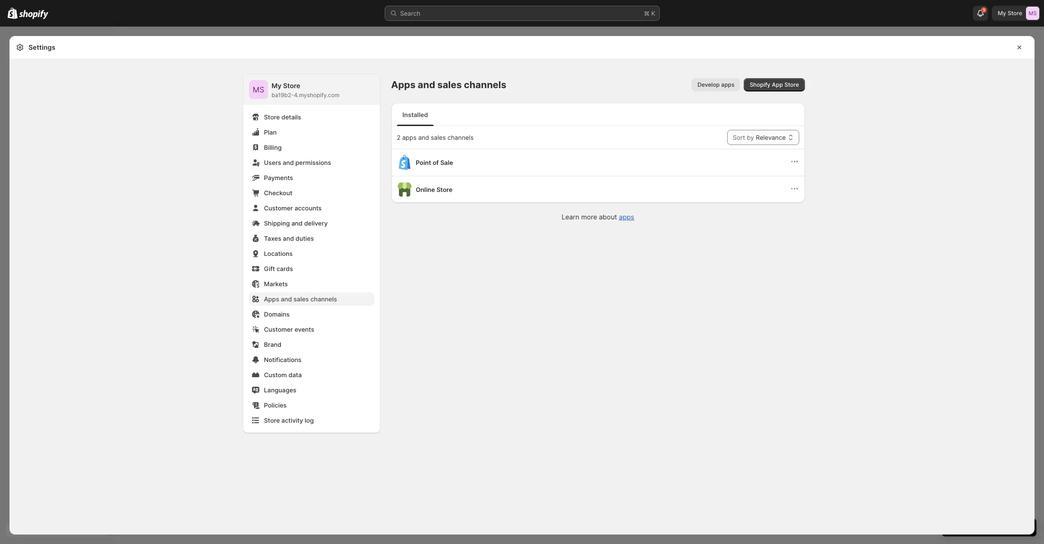 Task type: describe. For each thing, give the bounding box(es) containing it.
settings
[[28, 43, 55, 51]]

gift cards
[[264, 265, 293, 273]]

store inside "my store ba19b2-4.myshopify.com"
[[283, 82, 301, 90]]

custom data link
[[249, 369, 374, 382]]

ms button
[[249, 80, 268, 99]]

languages link
[[249, 384, 374, 397]]

1 vertical spatial sales
[[431, 134, 446, 141]]

taxes and duties
[[264, 235, 314, 243]]

0 vertical spatial my store image
[[1027, 7, 1040, 20]]

channels inside shop settings menu "element"
[[311, 296, 337, 303]]

and for users and permissions link
[[283, 159, 294, 167]]

domains
[[264, 311, 290, 319]]

search
[[400, 9, 421, 17]]

1 button
[[974, 6, 989, 21]]

notifications link
[[249, 354, 374, 367]]

online store logo image
[[397, 182, 412, 197]]

shipping and delivery
[[264, 220, 328, 227]]

learn more about apps
[[562, 213, 635, 221]]

payments link
[[249, 171, 374, 185]]

languages
[[264, 387, 297, 394]]

of
[[433, 159, 439, 167]]

accounts
[[295, 205, 322, 212]]

my store image inside shop settings menu "element"
[[249, 80, 268, 99]]

shipping
[[264, 220, 290, 227]]

1 vertical spatial channels
[[448, 134, 474, 141]]

custom data
[[264, 372, 302, 379]]

1 horizontal spatial shopify image
[[19, 10, 49, 19]]

store details link
[[249, 111, 374, 124]]

develop apps link
[[692, 78, 741, 92]]

brand link
[[249, 338, 374, 352]]

store inside 'link'
[[264, 417, 280, 425]]

and up the installed at top left
[[418, 79, 436, 91]]

2
[[397, 134, 401, 141]]

shopify app store
[[750, 81, 800, 88]]

shopify
[[750, 81, 771, 88]]

taxes and duties link
[[249, 232, 374, 245]]

activity
[[282, 417, 303, 425]]

online
[[416, 186, 435, 194]]

shipping and delivery link
[[249, 217, 374, 230]]

by
[[747, 134, 755, 141]]

app
[[773, 81, 784, 88]]

develop apps
[[698, 81, 735, 88]]

customer accounts link
[[249, 202, 374, 215]]

customer events
[[264, 326, 315, 334]]

0 vertical spatial channels
[[464, 79, 507, 91]]

point of sale
[[416, 159, 453, 167]]

sort by relevance
[[733, 134, 786, 141]]

apps and sales channels inside shop settings menu "element"
[[264, 296, 337, 303]]

brand
[[264, 341, 282, 349]]

markets link
[[249, 278, 374, 291]]

gift cards link
[[249, 263, 374, 276]]

customer accounts
[[264, 205, 322, 212]]

details
[[282, 113, 301, 121]]

cards
[[277, 265, 293, 273]]

apps for develop
[[722, 81, 735, 88]]

gift
[[264, 265, 275, 273]]

online store
[[416, 186, 453, 194]]

store right online at left
[[437, 186, 453, 194]]

billing
[[264, 144, 282, 151]]

0 vertical spatial apps and sales channels
[[391, 79, 507, 91]]

log
[[305, 417, 314, 425]]

customer for customer accounts
[[264, 205, 293, 212]]

and down installed button
[[419, 134, 429, 141]]

policies link
[[249, 399, 374, 413]]

permissions
[[296, 159, 331, 167]]

and for taxes and duties link
[[283, 235, 294, 243]]

store details
[[264, 113, 301, 121]]



Task type: locate. For each thing, give the bounding box(es) containing it.
1 vertical spatial my
[[272, 82, 282, 90]]

1 vertical spatial apps
[[403, 134, 417, 141]]

customer
[[264, 205, 293, 212], [264, 326, 293, 334]]

my for my store ba19b2-4.myshopify.com
[[272, 82, 282, 90]]

⌘
[[644, 9, 650, 17]]

apps inside shop settings menu "element"
[[264, 296, 279, 303]]

and right the users
[[283, 159, 294, 167]]

apps right about on the right top of the page
[[619, 213, 635, 221]]

apps and sales channels up the installed at top left
[[391, 79, 507, 91]]

sale
[[441, 159, 453, 167]]

my store image
[[1027, 7, 1040, 20], [249, 80, 268, 99]]

apps
[[722, 81, 735, 88], [403, 134, 417, 141], [619, 213, 635, 221]]

0 horizontal spatial apps and sales channels
[[264, 296, 337, 303]]

my store image left ba19b2-
[[249, 80, 268, 99]]

point of sale logo image
[[397, 155, 412, 170]]

1
[[984, 8, 986, 12]]

settings dialog
[[9, 36, 1035, 535]]

plan
[[264, 129, 277, 136]]

delivery
[[304, 220, 328, 227]]

users and permissions link
[[249, 156, 374, 169]]

customer down domains
[[264, 326, 293, 334]]

customer down the checkout
[[264, 205, 293, 212]]

store
[[1008, 9, 1023, 17], [785, 81, 800, 88], [283, 82, 301, 90], [264, 113, 280, 121], [437, 186, 453, 194], [264, 417, 280, 425]]

and inside users and permissions link
[[283, 159, 294, 167]]

2 horizontal spatial apps
[[722, 81, 735, 88]]

apps down markets
[[264, 296, 279, 303]]

apps for 2
[[403, 134, 417, 141]]

domains link
[[249, 308, 374, 321]]

apps and sales channels up domains link
[[264, 296, 337, 303]]

my
[[999, 9, 1007, 17], [272, 82, 282, 90]]

sort
[[733, 134, 746, 141]]

customer for customer events
[[264, 326, 293, 334]]

plan link
[[249, 126, 374, 139]]

my store ba19b2-4.myshopify.com
[[272, 82, 340, 99]]

my right 1
[[999, 9, 1007, 17]]

customer inside the customer events link
[[264, 326, 293, 334]]

and inside shipping and delivery 'link'
[[292, 220, 303, 227]]

0 horizontal spatial shopify image
[[8, 8, 18, 19]]

sales inside shop settings menu "element"
[[294, 296, 309, 303]]

k
[[652, 9, 656, 17]]

apps link
[[619, 213, 635, 221]]

0 horizontal spatial apps
[[403, 134, 417, 141]]

1 horizontal spatial my store image
[[1027, 7, 1040, 20]]

customer inside customer accounts link
[[264, 205, 293, 212]]

1 vertical spatial customer
[[264, 326, 293, 334]]

taxes
[[264, 235, 281, 243]]

1 horizontal spatial apps and sales channels
[[391, 79, 507, 91]]

store up plan
[[264, 113, 280, 121]]

shopify app store link
[[745, 78, 805, 92]]

data
[[289, 372, 302, 379]]

store down the policies
[[264, 417, 280, 425]]

1 vertical spatial apps and sales channels
[[264, 296, 337, 303]]

2 vertical spatial channels
[[311, 296, 337, 303]]

apps up the installed at top left
[[391, 79, 416, 91]]

relevance
[[756, 134, 786, 141]]

users
[[264, 159, 281, 167]]

my for my store
[[999, 9, 1007, 17]]

shopify image
[[8, 8, 18, 19], [19, 10, 49, 19]]

policies
[[264, 402, 287, 410]]

dialog
[[1039, 36, 1045, 535]]

1 customer from the top
[[264, 205, 293, 212]]

events
[[295, 326, 315, 334]]

apps and sales channels
[[391, 79, 507, 91], [264, 296, 337, 303]]

shop settings menu element
[[243, 75, 380, 433]]

1 vertical spatial my store image
[[249, 80, 268, 99]]

0 horizontal spatial my
[[272, 82, 282, 90]]

about
[[599, 213, 618, 221]]

store activity log
[[264, 417, 314, 425]]

apps right 2 on the left of page
[[403, 134, 417, 141]]

0 horizontal spatial apps
[[264, 296, 279, 303]]

4.myshopify.com
[[294, 92, 340, 99]]

locations
[[264, 250, 293, 258]]

markets
[[264, 281, 288, 288]]

and down customer accounts
[[292, 220, 303, 227]]

ba19b2-
[[272, 92, 294, 99]]

checkout
[[264, 189, 293, 197]]

locations link
[[249, 247, 374, 261]]

1 horizontal spatial apps
[[619, 213, 635, 221]]

store right app
[[785, 81, 800, 88]]

2 customer from the top
[[264, 326, 293, 334]]

store up ba19b2-
[[283, 82, 301, 90]]

0 vertical spatial sales
[[438, 79, 462, 91]]

0 horizontal spatial my store image
[[249, 80, 268, 99]]

develop
[[698, 81, 720, 88]]

sales
[[438, 79, 462, 91], [431, 134, 446, 141], [294, 296, 309, 303]]

and right taxes
[[283, 235, 294, 243]]

apps and sales channels link
[[249, 293, 374, 306]]

and inside apps and sales channels link
[[281, 296, 292, 303]]

checkout link
[[249, 187, 374, 200]]

point
[[416, 159, 431, 167]]

1 vertical spatial apps
[[264, 296, 279, 303]]

0 vertical spatial my
[[999, 9, 1007, 17]]

store activity log link
[[249, 414, 374, 428]]

and for shipping and delivery 'link'
[[292, 220, 303, 227]]

customer events link
[[249, 323, 374, 337]]

2 vertical spatial apps
[[619, 213, 635, 221]]

payments
[[264, 174, 293, 182]]

store right 1
[[1008, 9, 1023, 17]]

and up domains
[[281, 296, 292, 303]]

0 vertical spatial customer
[[264, 205, 293, 212]]

installed button
[[395, 103, 436, 126]]

0 vertical spatial apps
[[722, 81, 735, 88]]

custom
[[264, 372, 287, 379]]

and
[[418, 79, 436, 91], [419, 134, 429, 141], [283, 159, 294, 167], [292, 220, 303, 227], [283, 235, 294, 243], [281, 296, 292, 303]]

⌘ k
[[644, 9, 656, 17]]

and for apps and sales channels link
[[281, 296, 292, 303]]

duties
[[296, 235, 314, 243]]

my up ba19b2-
[[272, 82, 282, 90]]

learn
[[562, 213, 580, 221]]

channels
[[464, 79, 507, 91], [448, 134, 474, 141], [311, 296, 337, 303]]

and inside taxes and duties link
[[283, 235, 294, 243]]

notifications
[[264, 357, 302, 364]]

apps inside develop apps link
[[722, 81, 735, 88]]

users and permissions
[[264, 159, 331, 167]]

2 apps and sales channels
[[397, 134, 474, 141]]

my store
[[999, 9, 1023, 17]]

my store image right my store
[[1027, 7, 1040, 20]]

more
[[582, 213, 598, 221]]

1 horizontal spatial apps
[[391, 79, 416, 91]]

billing link
[[249, 141, 374, 154]]

apps
[[391, 79, 416, 91], [264, 296, 279, 303]]

installed
[[403, 111, 428, 119]]

2 vertical spatial sales
[[294, 296, 309, 303]]

apps right develop
[[722, 81, 735, 88]]

my inside "my store ba19b2-4.myshopify.com"
[[272, 82, 282, 90]]

0 vertical spatial apps
[[391, 79, 416, 91]]

1 horizontal spatial my
[[999, 9, 1007, 17]]



Task type: vqa. For each thing, say whether or not it's contained in the screenshot.
'include'
no



